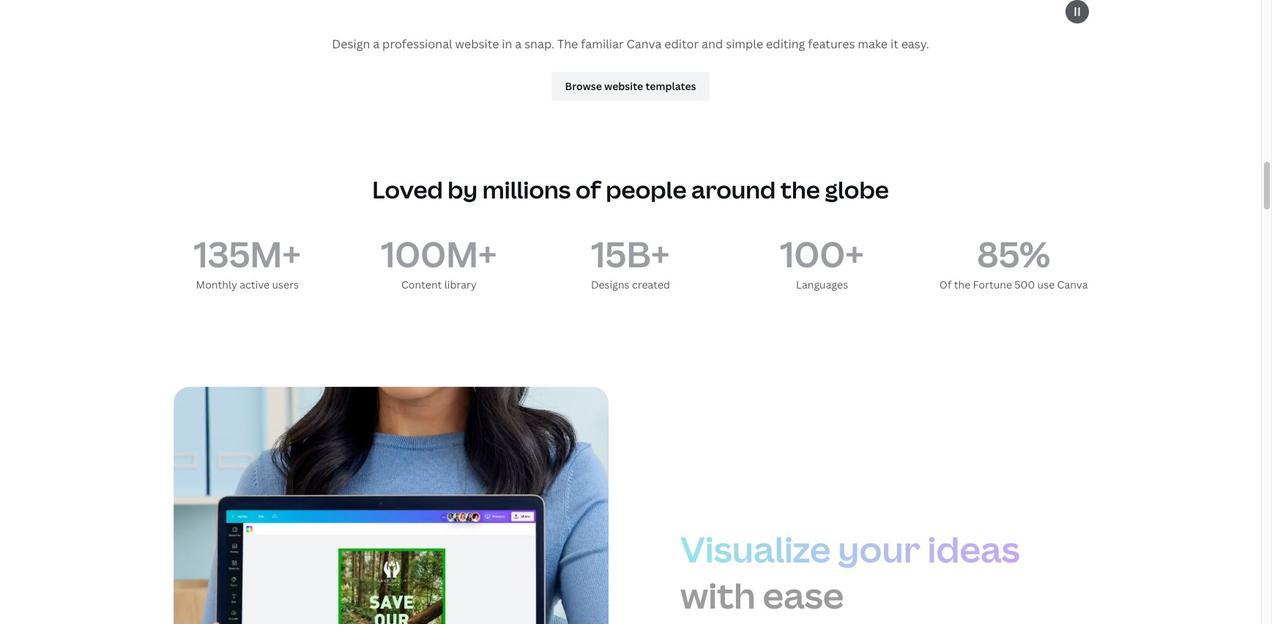 Task type: vqa. For each thing, say whether or not it's contained in the screenshot.
ease
yes



Task type: locate. For each thing, give the bounding box(es) containing it.
100m+ content library
[[381, 230, 497, 292]]

simple
[[726, 36, 763, 52]]

the left globe
[[781, 173, 820, 205]]

a right design
[[373, 36, 380, 52]]

globe
[[825, 173, 889, 205]]

designs
[[591, 278, 630, 292]]

in
[[502, 36, 512, 52]]

1 vertical spatial the
[[954, 278, 971, 292]]

1 vertical spatial canva
[[1058, 278, 1088, 292]]

content
[[401, 278, 442, 292]]

visualize
[[681, 525, 831, 573]]

editor
[[665, 36, 699, 52]]

around
[[692, 173, 776, 205]]

135m+
[[194, 230, 301, 277]]

0 horizontal spatial a
[[373, 36, 380, 52]]

1 horizontal spatial canva
[[1058, 278, 1088, 292]]

professional
[[382, 36, 453, 52]]

1 a from the left
[[373, 36, 380, 52]]

canva
[[627, 36, 662, 52], [1058, 278, 1088, 292]]

familiar
[[581, 36, 624, 52]]

0 vertical spatial canva
[[627, 36, 662, 52]]

0 horizontal spatial canva
[[627, 36, 662, 52]]

the inside 85% of the fortune 500 use canva
[[954, 278, 971, 292]]

your
[[838, 525, 921, 573]]

by
[[448, 173, 478, 205]]

0 horizontal spatial the
[[781, 173, 820, 205]]

2 a from the left
[[515, 36, 522, 52]]

loved
[[372, 173, 443, 205]]

monthly
[[196, 278, 237, 292]]

500
[[1015, 278, 1035, 292]]

canva left the editor
[[627, 36, 662, 52]]

loved by millions of people around the globe
[[372, 173, 889, 205]]

85%
[[977, 230, 1051, 277]]

a
[[373, 36, 380, 52], [515, 36, 522, 52]]

the right of
[[954, 278, 971, 292]]

of
[[940, 278, 952, 292]]

with
[[681, 571, 756, 619]]

library
[[444, 278, 477, 292]]

canva right 'use'
[[1058, 278, 1088, 292]]

0 vertical spatial the
[[781, 173, 820, 205]]

canva inside 85% of the fortune 500 use canva
[[1058, 278, 1088, 292]]

100+
[[781, 230, 864, 277]]

1 horizontal spatial a
[[515, 36, 522, 52]]

design a professional website in a snap. the familiar canva editor and simple editing features make it easy.
[[332, 36, 929, 52]]

the
[[781, 173, 820, 205], [954, 278, 971, 292]]

a right in
[[515, 36, 522, 52]]

ideas
[[928, 525, 1020, 573]]

100m+
[[381, 230, 497, 277]]

15b+ designs created
[[591, 230, 670, 292]]

visualize your ideas with ease
[[681, 525, 1020, 619]]

1 horizontal spatial the
[[954, 278, 971, 292]]



Task type: describe. For each thing, give the bounding box(es) containing it.
85% of the fortune 500 use canva
[[940, 230, 1088, 292]]

features
[[808, 36, 855, 52]]

fortune
[[973, 278, 1012, 292]]

website
[[455, 36, 499, 52]]

make
[[858, 36, 888, 52]]

design
[[332, 36, 370, 52]]

it
[[891, 36, 899, 52]]

people
[[606, 173, 687, 205]]

active
[[240, 278, 270, 292]]

created
[[632, 278, 670, 292]]

snap.
[[525, 36, 555, 52]]

and
[[702, 36, 723, 52]]

15b+
[[592, 230, 670, 277]]

135m+ monthly active users
[[194, 230, 301, 292]]

editing
[[766, 36, 805, 52]]

100+ languages
[[781, 230, 864, 292]]

users
[[272, 278, 299, 292]]

millions of
[[483, 173, 601, 205]]

easy.
[[901, 36, 929, 52]]

ease
[[763, 571, 844, 619]]

use
[[1038, 278, 1055, 292]]

languages
[[796, 278, 848, 292]]

the
[[557, 36, 578, 52]]



